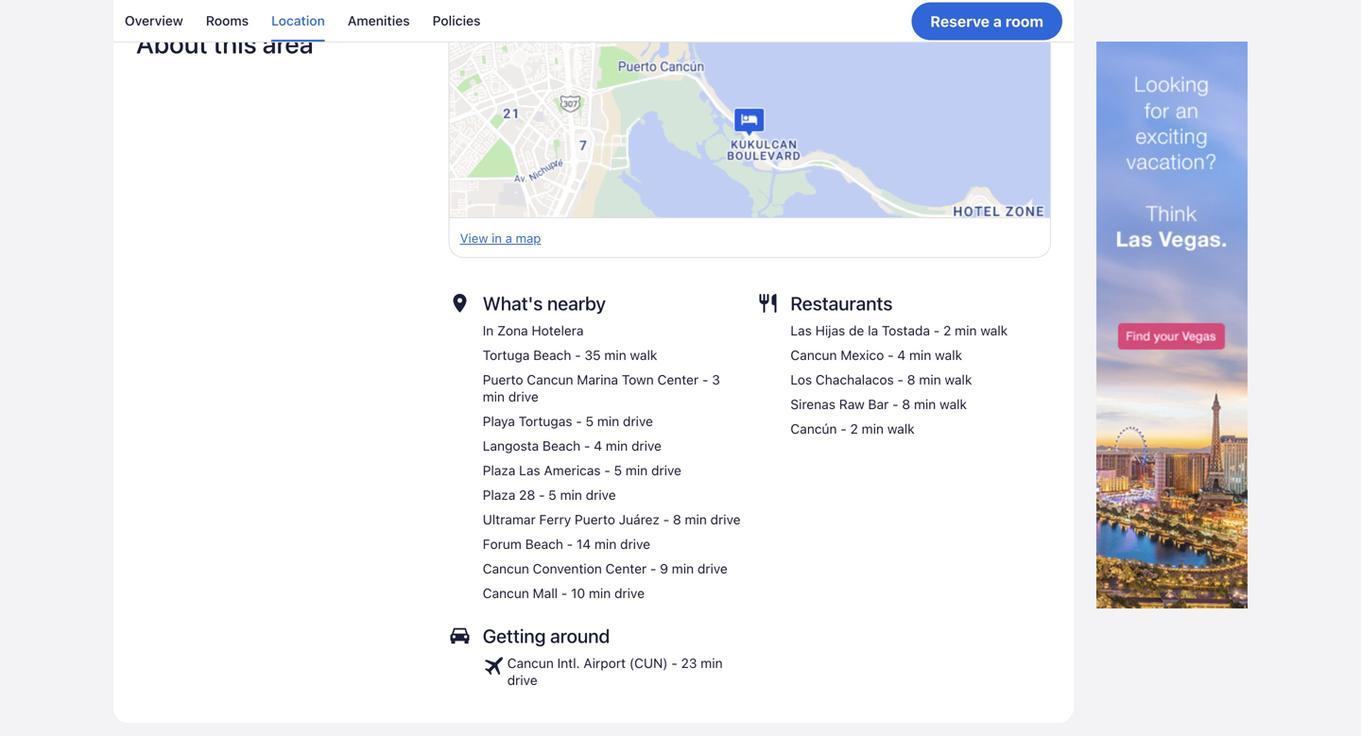 Task type: vqa. For each thing, say whether or not it's contained in the screenshot.


Task type: locate. For each thing, give the bounding box(es) containing it.
list containing las hijas de la tostada - 2 min walk
[[790, 322, 1008, 438]]

0 horizontal spatial puerto
[[483, 372, 523, 388]]

0 horizontal spatial center
[[605, 561, 647, 577]]

5 right americas
[[614, 463, 622, 478]]

4
[[897, 347, 906, 363], [594, 438, 602, 454]]

1 horizontal spatial 2
[[943, 323, 951, 338]]

35
[[585, 347, 601, 363]]

list containing in zona hotelera
[[483, 322, 743, 602]]

23
[[681, 656, 697, 671]]

center
[[657, 372, 699, 388], [605, 561, 647, 577]]

plaza up ultramar at the bottom left of page
[[483, 487, 515, 503]]

5
[[586, 414, 594, 429], [614, 463, 622, 478], [548, 487, 556, 503]]

ultramar
[[483, 512, 536, 528]]

- right juárez
[[663, 512, 669, 528]]

juárez
[[619, 512, 660, 528]]

8
[[907, 372, 915, 388], [902, 397, 910, 412], [673, 512, 681, 528]]

las up 28
[[519, 463, 540, 478]]

location link
[[271, 0, 325, 42]]

beach
[[533, 347, 571, 363], [542, 438, 581, 454], [525, 536, 563, 552]]

policies link
[[432, 0, 481, 42]]

1 vertical spatial plaza
[[483, 487, 515, 503]]

puerto down tortuga
[[483, 372, 523, 388]]

1 horizontal spatial puerto
[[575, 512, 615, 528]]

plaza down langosta
[[483, 463, 515, 478]]

list
[[113, 0, 1074, 42], [483, 322, 743, 602], [790, 322, 1008, 438]]

1 horizontal spatial center
[[657, 372, 699, 388]]

2 horizontal spatial 5
[[614, 463, 622, 478]]

about this area
[[136, 28, 313, 59]]

center left 9
[[605, 561, 647, 577]]

tostada
[[882, 323, 930, 338]]

list for what's nearby
[[483, 322, 743, 602]]

cancun down getting around
[[507, 656, 554, 671]]

-
[[934, 323, 940, 338], [575, 347, 581, 363], [888, 347, 894, 363], [702, 372, 708, 388], [897, 372, 904, 388], [892, 397, 898, 412], [576, 414, 582, 429], [841, 421, 847, 437], [584, 438, 590, 454], [604, 463, 610, 478], [539, 487, 545, 503], [663, 512, 669, 528], [567, 536, 573, 552], [650, 561, 656, 577], [561, 586, 567, 601], [671, 656, 677, 671]]

what's nearby
[[483, 292, 606, 314]]

list containing overview
[[113, 0, 1074, 42]]

cancun up tortugas
[[527, 372, 573, 388]]

2
[[943, 323, 951, 338], [850, 421, 858, 437]]

2 down raw
[[850, 421, 858, 437]]

cancun intl. airport (cun) - 23 min drive list item
[[483, 655, 743, 689]]

puerto
[[483, 372, 523, 388], [575, 512, 615, 528]]

1 vertical spatial 2
[[850, 421, 858, 437]]

1 vertical spatial puerto
[[575, 512, 615, 528]]

cancun left mall
[[483, 586, 529, 601]]

2 right tostada
[[943, 323, 951, 338]]

what's
[[483, 292, 543, 314]]

1 vertical spatial las
[[519, 463, 540, 478]]

4 inside restaurants las hijas de la tostada - 2 min walk cancun mexico - 4 min walk los chachalacos - 8 min walk sirenas raw bar - 8 min walk cancún - 2 min walk
[[897, 347, 906, 363]]

9
[[660, 561, 668, 577]]

tortugas
[[519, 414, 572, 429]]

cancun
[[790, 347, 837, 363], [527, 372, 573, 388], [483, 561, 529, 577], [483, 586, 529, 601], [507, 656, 554, 671]]

0 vertical spatial 5
[[586, 414, 594, 429]]

min inside cancun intl. airport (cun) - 23 min drive
[[701, 656, 723, 671]]

center left 3 on the right of page
[[657, 372, 699, 388]]

getting around
[[483, 625, 610, 647]]

4 up americas
[[594, 438, 602, 454]]

28
[[519, 487, 535, 503]]

playa tortugas - 5 min drive langosta beach - 4 min drive plaza las americas - 5 min drive plaza 28 - 5 min drive ultramar ferry puerto juárez - 8 min drive forum beach - 14 min drive cancun convention center - 9 min drive cancun mall - 10 min drive
[[483, 414, 741, 601]]

location
[[271, 13, 325, 28]]

americas
[[544, 463, 601, 478]]

hotelera
[[532, 323, 584, 338]]

0 vertical spatial plaza
[[483, 463, 515, 478]]

las
[[790, 323, 812, 338], [519, 463, 540, 478]]

las left hijas
[[790, 323, 812, 338]]

1 horizontal spatial 5
[[586, 414, 594, 429]]

plaza
[[483, 463, 515, 478], [483, 487, 515, 503]]

1 vertical spatial 5
[[614, 463, 622, 478]]

getting
[[483, 625, 546, 647]]

0 horizontal spatial 4
[[594, 438, 602, 454]]

1 horizontal spatial las
[[790, 323, 812, 338]]

overview link
[[125, 0, 183, 42]]

restaurants
[[790, 292, 893, 314]]

- right tostada
[[934, 323, 940, 338]]

policies
[[432, 13, 481, 28]]

5 up ferry
[[548, 487, 556, 503]]

4 down tostada
[[897, 347, 906, 363]]

- left 35 in the left of the page
[[575, 347, 581, 363]]

chachalacos
[[816, 372, 894, 388]]

0 horizontal spatial las
[[519, 463, 540, 478]]

8 right bar
[[902, 397, 910, 412]]

restaurants las hijas de la tostada - 2 min walk cancun mexico - 4 min walk los chachalacos - 8 min walk sirenas raw bar - 8 min walk cancún - 2 min walk
[[790, 292, 1008, 437]]

- left 10
[[561, 586, 567, 601]]

- right americas
[[604, 463, 610, 478]]

area
[[262, 28, 313, 59]]

0 horizontal spatial 2
[[850, 421, 858, 437]]

- 3 min drive
[[483, 372, 720, 405]]

8 down tostada
[[907, 372, 915, 388]]

reserve a room
[[930, 12, 1043, 30]]

beach up americas
[[542, 438, 581, 454]]

(cun)
[[629, 656, 668, 671]]

cancún
[[790, 421, 837, 437]]

min
[[955, 323, 977, 338], [604, 347, 626, 363], [909, 347, 931, 363], [919, 372, 941, 388], [483, 389, 505, 405], [914, 397, 936, 412], [597, 414, 619, 429], [862, 421, 884, 437], [606, 438, 628, 454], [626, 463, 648, 478], [560, 487, 582, 503], [685, 512, 707, 528], [594, 536, 617, 552], [672, 561, 694, 577], [589, 586, 611, 601], [701, 656, 723, 671]]

sirenas
[[790, 397, 836, 412]]

amenities
[[348, 13, 410, 28]]

puerto cancun marina town center
[[483, 372, 699, 388]]

overview
[[125, 13, 183, 28]]

min inside - 3 min drive
[[483, 389, 505, 405]]

walk
[[980, 323, 1008, 338], [630, 347, 657, 363], [935, 347, 962, 363], [945, 372, 972, 388], [940, 397, 967, 412], [887, 421, 915, 437]]

1 horizontal spatial 4
[[897, 347, 906, 363]]

- inside - 3 min drive
[[702, 372, 708, 388]]

a
[[993, 12, 1002, 30]]

0 horizontal spatial 5
[[548, 487, 556, 503]]

- left 3 on the right of page
[[702, 372, 708, 388]]

cancun up los
[[790, 347, 837, 363]]

0 vertical spatial las
[[790, 323, 812, 338]]

8 right juárez
[[673, 512, 681, 528]]

beach down ferry
[[525, 536, 563, 552]]

beach down hotelera
[[533, 347, 571, 363]]

0 vertical spatial 4
[[897, 347, 906, 363]]

reserve
[[930, 12, 990, 30]]

drive
[[508, 389, 539, 405], [623, 414, 653, 429], [631, 438, 662, 454], [651, 463, 681, 478], [586, 487, 616, 503], [710, 512, 741, 528], [620, 536, 650, 552], [697, 561, 728, 577], [614, 586, 645, 601], [507, 673, 537, 688]]

puerto up 14
[[575, 512, 615, 528]]

1 vertical spatial 4
[[594, 438, 602, 454]]

1 vertical spatial center
[[605, 561, 647, 577]]

bar
[[868, 397, 889, 412]]

2 vertical spatial 8
[[673, 512, 681, 528]]

3
[[712, 372, 720, 388]]

5 down - 3 min drive
[[586, 414, 594, 429]]

0 vertical spatial beach
[[533, 347, 571, 363]]

0 vertical spatial center
[[657, 372, 699, 388]]

14
[[576, 536, 591, 552]]

nearby
[[547, 292, 606, 314]]

- right mexico
[[888, 347, 894, 363]]

- left 23
[[671, 656, 677, 671]]

min inside in zona hotelera tortuga beach - 35 min walk
[[604, 347, 626, 363]]

4 inside "playa tortugas - 5 min drive langosta beach - 4 min drive plaza las americas - 5 min drive plaza 28 - 5 min drive ultramar ferry puerto juárez - 8 min drive forum beach - 14 min drive cancun convention center - 9 min drive cancun mall - 10 min drive"
[[594, 438, 602, 454]]



Task type: describe. For each thing, give the bounding box(es) containing it.
this
[[213, 28, 257, 59]]

1 vertical spatial 8
[[902, 397, 910, 412]]

center inside "playa tortugas - 5 min drive langosta beach - 4 min drive plaza las americas - 5 min drive plaza 28 - 5 min drive ultramar ferry puerto juárez - 8 min drive forum beach - 14 min drive cancun convention center - 9 min drive cancun mall - 10 min drive"
[[605, 561, 647, 577]]

raw
[[839, 397, 865, 412]]

1 vertical spatial beach
[[542, 438, 581, 454]]

- right 28
[[539, 487, 545, 503]]

los
[[790, 372, 812, 388]]

around
[[550, 625, 610, 647]]

8 inside "playa tortugas - 5 min drive langosta beach - 4 min drive plaza las americas - 5 min drive plaza 28 - 5 min drive ultramar ferry puerto juárez - 8 min drive forum beach - 14 min drive cancun convention center - 9 min drive cancun mall - 10 min drive"
[[673, 512, 681, 528]]

cancun inside restaurants las hijas de la tostada - 2 min walk cancun mexico - 4 min walk los chachalacos - 8 min walk sirenas raw bar - 8 min walk cancún - 2 min walk
[[790, 347, 837, 363]]

0 vertical spatial 8
[[907, 372, 915, 388]]

town
[[622, 372, 654, 388]]

- left 9
[[650, 561, 656, 577]]

about
[[136, 28, 208, 59]]

- right chachalacos
[[897, 372, 904, 388]]

ferry
[[539, 512, 571, 528]]

mexico
[[841, 347, 884, 363]]

de
[[849, 323, 864, 338]]

- inside cancun intl. airport (cun) - 23 min drive
[[671, 656, 677, 671]]

room
[[1005, 12, 1043, 30]]

1 plaza from the top
[[483, 463, 515, 478]]

reserve a room button
[[911, 2, 1062, 40]]

2 plaza from the top
[[483, 487, 515, 503]]

intl.
[[557, 656, 580, 671]]

cancun down forum
[[483, 561, 529, 577]]

0 vertical spatial 2
[[943, 323, 951, 338]]

0 vertical spatial puerto
[[483, 372, 523, 388]]

puerto inside "playa tortugas - 5 min drive langosta beach - 4 min drive plaza las americas - 5 min drive plaza 28 - 5 min drive ultramar ferry puerto juárez - 8 min drive forum beach - 14 min drive cancun convention center - 9 min drive cancun mall - 10 min drive"
[[575, 512, 615, 528]]

amenities link
[[348, 0, 410, 42]]

langosta
[[483, 438, 539, 454]]

playa
[[483, 414, 515, 429]]

cancun inside cancun intl. airport (cun) - 23 min drive
[[507, 656, 554, 671]]

las inside "playa tortugas - 5 min drive langosta beach - 4 min drive plaza las americas - 5 min drive plaza 28 - 5 min drive ultramar ferry puerto juárez - 8 min drive forum beach - 14 min drive cancun convention center - 9 min drive cancun mall - 10 min drive"
[[519, 463, 540, 478]]

- inside in zona hotelera tortuga beach - 35 min walk
[[575, 347, 581, 363]]

walk inside in zona hotelera tortuga beach - 35 min walk
[[630, 347, 657, 363]]

2 vertical spatial 5
[[548, 487, 556, 503]]

drive inside cancun intl. airport (cun) - 23 min drive
[[507, 673, 537, 688]]

rooms
[[206, 13, 249, 28]]

forum
[[483, 536, 522, 552]]

in zona hotelera tortuga beach - 35 min walk
[[483, 323, 657, 363]]

cancun intl. airport (cun) - 23 min drive
[[507, 656, 723, 688]]

in
[[483, 323, 494, 338]]

- right tortugas
[[576, 414, 582, 429]]

hijas
[[815, 323, 845, 338]]

marina
[[577, 372, 618, 388]]

- left 14
[[567, 536, 573, 552]]

la
[[868, 323, 878, 338]]

airport
[[584, 656, 626, 671]]

zona
[[497, 323, 528, 338]]

las inside restaurants las hijas de la tostada - 2 min walk cancun mexico - 4 min walk los chachalacos - 8 min walk sirenas raw bar - 8 min walk cancún - 2 min walk
[[790, 323, 812, 338]]

- up americas
[[584, 438, 590, 454]]

- right bar
[[892, 397, 898, 412]]

mall
[[533, 586, 558, 601]]

rooms link
[[206, 0, 249, 42]]

2 vertical spatial beach
[[525, 536, 563, 552]]

beach inside in zona hotelera tortuga beach - 35 min walk
[[533, 347, 571, 363]]

10
[[571, 586, 585, 601]]

- down raw
[[841, 421, 847, 437]]

tortuga
[[483, 347, 530, 363]]

convention
[[533, 561, 602, 577]]

list for restaurants
[[790, 322, 1008, 438]]

drive inside - 3 min drive
[[508, 389, 539, 405]]



